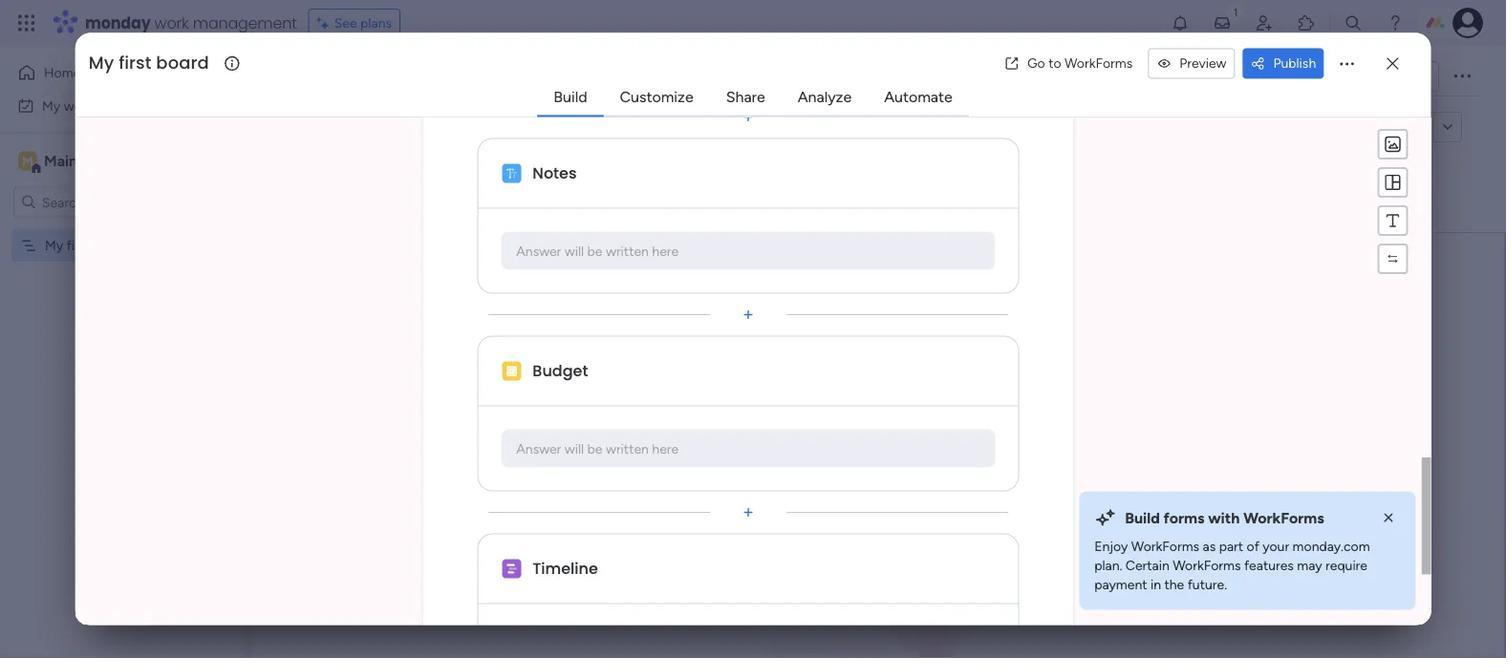 Task type: describe. For each thing, give the bounding box(es) containing it.
build forms with workforms
[[1125, 509, 1324, 528]]

invite
[[1380, 68, 1413, 85]]

monday work management
[[85, 12, 297, 33]]

edit form
[[297, 119, 353, 136]]

be for budget
[[588, 441, 603, 457]]

let's start by building your form
[[702, 391, 1056, 423]]

form for edit form
[[324, 119, 353, 136]]

1 menu image from the top
[[1383, 173, 1402, 193]]

copy form link button
[[1303, 112, 1434, 143]]

automate
[[884, 88, 953, 106]]

select product image
[[17, 13, 36, 32]]

management
[[193, 12, 297, 33]]

workforms logo image
[[472, 112, 580, 143]]

invite members image
[[1255, 13, 1274, 32]]

written for budget
[[606, 441, 649, 457]]

of
[[1247, 539, 1260, 555]]

answer for notes
[[517, 243, 561, 259]]

workforms inside go to workforms 'button'
[[1065, 55, 1133, 72]]

component__icon image for notes
[[502, 164, 521, 183]]

share link
[[711, 80, 781, 114]]

with
[[1208, 509, 1240, 528]]

require
[[1326, 558, 1368, 574]]

0 horizontal spatial by
[[447, 118, 464, 137]]

your inside enjoy workforms as part of your monday.com plan. certain workforms features may require payment in the future.
[[1263, 539, 1289, 555]]

monday
[[85, 12, 151, 33]]

build form
[[844, 465, 914, 483]]

part
[[1219, 539, 1244, 555]]

answer for budget
[[517, 441, 561, 457]]

main
[[44, 152, 77, 170]]

home
[[44, 65, 80, 81]]

work for monday
[[154, 12, 189, 33]]

edit
[[297, 119, 321, 136]]

build for build form
[[844, 465, 877, 483]]

My first board field
[[84, 51, 222, 76]]

1 vertical spatial by
[[814, 391, 842, 423]]

future.
[[1188, 577, 1227, 594]]

build for build
[[554, 88, 587, 106]]

background color and image selector image
[[1383, 135, 1402, 154]]

inbox image
[[1213, 13, 1232, 32]]

drag to reorder the question image
[[739, 145, 758, 164]]

my work button
[[11, 90, 205, 121]]

form form
[[75, 0, 1431, 659]]

customization tools toolbar
[[1377, 129, 1408, 275]]

1 image
[[1227, 1, 1244, 22]]

main workspace
[[44, 152, 157, 170]]

2 menu image from the top
[[1383, 212, 1402, 231]]

work for my
[[64, 97, 93, 114]]

workforms up certain
[[1131, 539, 1200, 555]]

publish button
[[1243, 48, 1324, 79]]

1 add new question image from the top
[[739, 108, 758, 127]]

link
[[1406, 119, 1426, 135]]

written for notes
[[606, 243, 649, 259]]

add new question image
[[739, 306, 758, 325]]

to
[[1049, 55, 1061, 72]]

invite / 1 button
[[1345, 61, 1439, 92]]

tab list containing build
[[537, 79, 969, 117]]

customize
[[620, 88, 694, 106]]

add view image
[[1032, 70, 1040, 83]]

as
[[1203, 539, 1216, 555]]

build for build forms with workforms
[[1125, 509, 1160, 528]]

will for budget
[[565, 441, 584, 457]]

edit form button
[[290, 112, 361, 143]]

my first board inside field
[[89, 51, 209, 75]]

my first board list box
[[0, 226, 244, 520]]

features
[[1244, 558, 1294, 574]]

share
[[726, 88, 765, 106]]

budget button
[[530, 356, 994, 387]]

building
[[848, 391, 939, 423]]

/
[[1417, 68, 1422, 85]]

forms
[[1164, 509, 1205, 528]]



Task type: vqa. For each thing, say whether or not it's contained in the screenshot.
My in list box
yes



Task type: locate. For each thing, give the bounding box(es) containing it.
build inside alert
[[1125, 509, 1160, 528]]

0 vertical spatial add new question image
[[739, 108, 758, 127]]

0 vertical spatial be
[[588, 243, 603, 259]]

workspace image
[[18, 151, 37, 172]]

1 horizontal spatial first
[[119, 51, 152, 75]]

see plans
[[334, 15, 392, 31]]

go to workforms
[[1027, 55, 1133, 72]]

will down notes
[[565, 243, 584, 259]]

powered
[[384, 118, 444, 137]]

home button
[[11, 57, 205, 88]]

my right home
[[89, 51, 114, 75]]

first
[[119, 51, 152, 75], [67, 238, 90, 254]]

form
[[1374, 119, 1403, 135], [324, 119, 353, 136], [1002, 391, 1056, 423], [881, 465, 914, 483]]

answer will be written here
[[517, 243, 679, 259], [517, 441, 679, 457]]

2 vertical spatial my
[[45, 238, 63, 254]]

enjoy
[[1095, 539, 1128, 555]]

0 horizontal spatial board
[[94, 238, 128, 254]]

your up features
[[1263, 539, 1289, 555]]

1 vertical spatial be
[[588, 441, 603, 457]]

workforms
[[1065, 55, 1133, 72], [1244, 509, 1324, 528], [1131, 539, 1200, 555], [1173, 558, 1241, 574]]

my first board inside list box
[[45, 238, 128, 254]]

my down home
[[42, 97, 60, 114]]

1 component__icon image from the top
[[502, 164, 521, 183]]

0 vertical spatial my first board
[[89, 51, 209, 75]]

notes button
[[530, 159, 994, 189]]

apps image
[[1297, 13, 1316, 32]]

workforms up of
[[1244, 509, 1324, 528]]

0 vertical spatial here
[[652, 243, 679, 259]]

2 vertical spatial build
[[1125, 509, 1160, 528]]

option
[[0, 228, 244, 232]]

board
[[156, 51, 209, 75], [94, 238, 128, 254]]

0 vertical spatial component__icon image
[[502, 164, 521, 183]]

your right building
[[945, 391, 995, 423]]

notifications image
[[1171, 13, 1190, 32]]

here for budget
[[652, 441, 679, 457]]

0 vertical spatial build
[[554, 88, 587, 106]]

my first board down monday
[[89, 51, 209, 75]]

board down the monday work management
[[156, 51, 209, 75]]

will for notes
[[565, 243, 584, 259]]

by
[[447, 118, 464, 137], [814, 391, 842, 423]]

component__icon image left budget
[[502, 362, 521, 381]]

component__icon image for budget
[[502, 362, 521, 381]]

preview button
[[1148, 48, 1235, 79]]

2 answer from the top
[[517, 441, 561, 457]]

0 vertical spatial written
[[606, 243, 649, 259]]

1 horizontal spatial your
[[1263, 539, 1289, 555]]

build inside tab list
[[554, 88, 587, 106]]

workforms right the to
[[1065, 55, 1133, 72]]

preview
[[1180, 55, 1227, 72]]

timeline button
[[423, 534, 1073, 659], [530, 554, 994, 585]]

build forms with workforms alert
[[1079, 492, 1416, 610]]

build down let's start by building your form
[[844, 465, 877, 483]]

1 horizontal spatial by
[[814, 391, 842, 423]]

build
[[554, 88, 587, 106], [844, 465, 877, 483], [1125, 509, 1160, 528]]

1 here from the top
[[652, 243, 679, 259]]

enjoy workforms as part of your monday.com plan. certain workforms features may require payment in the future.
[[1095, 539, 1370, 594]]

workspace selection element
[[18, 150, 160, 174]]

menu image
[[1383, 173, 1402, 193], [1383, 212, 1402, 231]]

start
[[755, 391, 807, 423]]

work down home
[[64, 97, 93, 114]]

0 horizontal spatial first
[[67, 238, 90, 254]]

let's
[[702, 391, 749, 423]]

1 vertical spatial will
[[565, 441, 584, 457]]

1 vertical spatial answer
[[517, 441, 561, 457]]

workspace
[[81, 152, 157, 170]]

3 component__icon image from the top
[[502, 560, 521, 579]]

add new question image
[[739, 108, 758, 127], [739, 504, 758, 523]]

analyze
[[798, 88, 852, 106]]

build inside 'button'
[[844, 465, 877, 483]]

my
[[89, 51, 114, 75], [42, 97, 60, 114], [45, 238, 63, 254]]

1 horizontal spatial work
[[154, 12, 189, 33]]

see
[[334, 15, 357, 31]]

1 vertical spatial menu image
[[1383, 212, 1402, 231]]

0 vertical spatial your
[[945, 391, 995, 423]]

powered by
[[384, 118, 464, 137]]

answer will be written here for budget
[[517, 441, 679, 457]]

component__icon image
[[502, 164, 521, 183], [502, 362, 521, 381], [502, 560, 521, 579]]

0 vertical spatial my
[[89, 51, 114, 75]]

board inside list box
[[94, 238, 128, 254]]

1 vertical spatial your
[[1263, 539, 1289, 555]]

publish
[[1273, 55, 1316, 72]]

copy form link
[[1339, 119, 1426, 135]]

search everything image
[[1344, 13, 1363, 32]]

my down search in workspace field
[[45, 238, 63, 254]]

tab list
[[537, 79, 969, 117]]

0 vertical spatial by
[[447, 118, 464, 137]]

2 here from the top
[[652, 441, 679, 457]]

by right powered
[[447, 118, 464, 137]]

0 vertical spatial board
[[156, 51, 209, 75]]

first inside list box
[[67, 238, 90, 254]]

work
[[154, 12, 189, 33], [64, 97, 93, 114]]

board inside field
[[156, 51, 209, 75]]

1 horizontal spatial board
[[156, 51, 209, 75]]

form for build form
[[881, 465, 914, 483]]

1 written from the top
[[606, 243, 649, 259]]

1 will from the top
[[565, 243, 584, 259]]

answer down budget
[[517, 441, 561, 457]]

may
[[1297, 558, 1322, 574]]

timeline
[[533, 559, 598, 580]]

my work
[[42, 97, 93, 114]]

1 vertical spatial answer will be written here
[[517, 441, 679, 457]]

answer will be written here for notes
[[517, 243, 679, 259]]

0 vertical spatial first
[[119, 51, 152, 75]]

2 add new question image from the top
[[739, 504, 758, 523]]

invite / 1
[[1380, 68, 1431, 85]]

my inside "button"
[[42, 97, 60, 114]]

form for copy form link
[[1374, 119, 1403, 135]]

help image
[[1386, 13, 1405, 32]]

1 vertical spatial build
[[844, 465, 877, 483]]

m
[[22, 153, 33, 169]]

build up workforms logo
[[554, 88, 587, 106]]

customize link
[[605, 80, 709, 114]]

form
[[975, 68, 1006, 85]]

your
[[945, 391, 995, 423], [1263, 539, 1289, 555]]

2 component__icon image from the top
[[502, 362, 521, 381]]

build form button
[[828, 455, 929, 493]]

0 vertical spatial menu image
[[1383, 173, 1402, 193]]

answer down notes
[[517, 243, 561, 259]]

work up my first board field
[[154, 12, 189, 33]]

Search in workspace field
[[40, 191, 160, 213]]

will down budget
[[565, 441, 584, 457]]

be
[[588, 243, 603, 259], [588, 441, 603, 457]]

certain
[[1126, 558, 1170, 574]]

form inside button
[[324, 119, 353, 136]]

monday.com
[[1293, 539, 1370, 555]]

here
[[652, 243, 679, 259], [652, 441, 679, 457]]

component__icon image for timeline
[[502, 560, 521, 579]]

payment
[[1095, 577, 1147, 594]]

my inside list box
[[45, 238, 63, 254]]

workforms up future. at the bottom right of the page
[[1173, 558, 1241, 574]]

2 horizontal spatial build
[[1125, 509, 1160, 528]]

plan.
[[1095, 558, 1122, 574]]

my first board down search in workspace field
[[45, 238, 128, 254]]

budget
[[533, 361, 588, 382]]

1 vertical spatial here
[[652, 441, 679, 457]]

2 written from the top
[[606, 441, 649, 457]]

1
[[1425, 68, 1431, 85]]

answer
[[517, 243, 561, 259], [517, 441, 561, 457]]

0 horizontal spatial your
[[945, 391, 995, 423]]

close image
[[1379, 509, 1398, 528]]

notes
[[533, 163, 577, 184]]

0 vertical spatial will
[[565, 243, 584, 259]]

1 vertical spatial component__icon image
[[502, 362, 521, 381]]

1 answer will be written here from the top
[[517, 243, 679, 259]]

0 vertical spatial answer
[[517, 243, 561, 259]]

form button
[[961, 61, 1021, 92]]

my first board
[[89, 51, 209, 75], [45, 238, 128, 254]]

1 vertical spatial my first board
[[45, 238, 128, 254]]

2 be from the top
[[588, 441, 603, 457]]

my inside field
[[89, 51, 114, 75]]

by right 'start'
[[814, 391, 842, 423]]

the
[[1165, 577, 1184, 594]]

0 vertical spatial work
[[154, 12, 189, 33]]

2 answer will be written here from the top
[[517, 441, 679, 457]]

answer will be written here down notes
[[517, 243, 679, 259]]

1 vertical spatial work
[[64, 97, 93, 114]]

go to workforms button
[[997, 48, 1140, 79]]

build left forms
[[1125, 509, 1160, 528]]

work inside my work "button"
[[64, 97, 93, 114]]

copy
[[1339, 119, 1371, 135]]

first down search in workspace field
[[67, 238, 90, 254]]

will
[[565, 243, 584, 259], [565, 441, 584, 457]]

in
[[1151, 577, 1161, 594]]

analyze link
[[782, 80, 867, 114]]

go
[[1027, 55, 1045, 72]]

first inside field
[[119, 51, 152, 75]]

be for notes
[[588, 243, 603, 259]]

1 horizontal spatial build
[[844, 465, 877, 483]]

1 vertical spatial add new question image
[[739, 504, 758, 523]]

written
[[606, 243, 649, 259], [606, 441, 649, 457]]

2 vertical spatial component__icon image
[[502, 560, 521, 579]]

component__icon image left notes
[[502, 164, 521, 183]]

john smith image
[[1453, 8, 1483, 38]]

answer will be written here down budget
[[517, 441, 679, 457]]

more actions image
[[1337, 54, 1356, 73]]

1 be from the top
[[588, 243, 603, 259]]

1 answer from the top
[[517, 243, 561, 259]]

0 horizontal spatial work
[[64, 97, 93, 114]]

1 vertical spatial board
[[94, 238, 128, 254]]

component__icon image left timeline
[[502, 560, 521, 579]]

plans
[[360, 15, 392, 31]]

1 vertical spatial written
[[606, 441, 649, 457]]

0 horizontal spatial build
[[554, 88, 587, 106]]

first down monday
[[119, 51, 152, 75]]

1 vertical spatial my
[[42, 97, 60, 114]]

here for notes
[[652, 243, 679, 259]]

automate link
[[869, 80, 968, 114]]

build link
[[538, 80, 603, 114]]

see plans button
[[308, 9, 401, 37]]

0 vertical spatial answer will be written here
[[517, 243, 679, 259]]

2 will from the top
[[565, 441, 584, 457]]

board down search in workspace field
[[94, 238, 128, 254]]

1 vertical spatial first
[[67, 238, 90, 254]]



